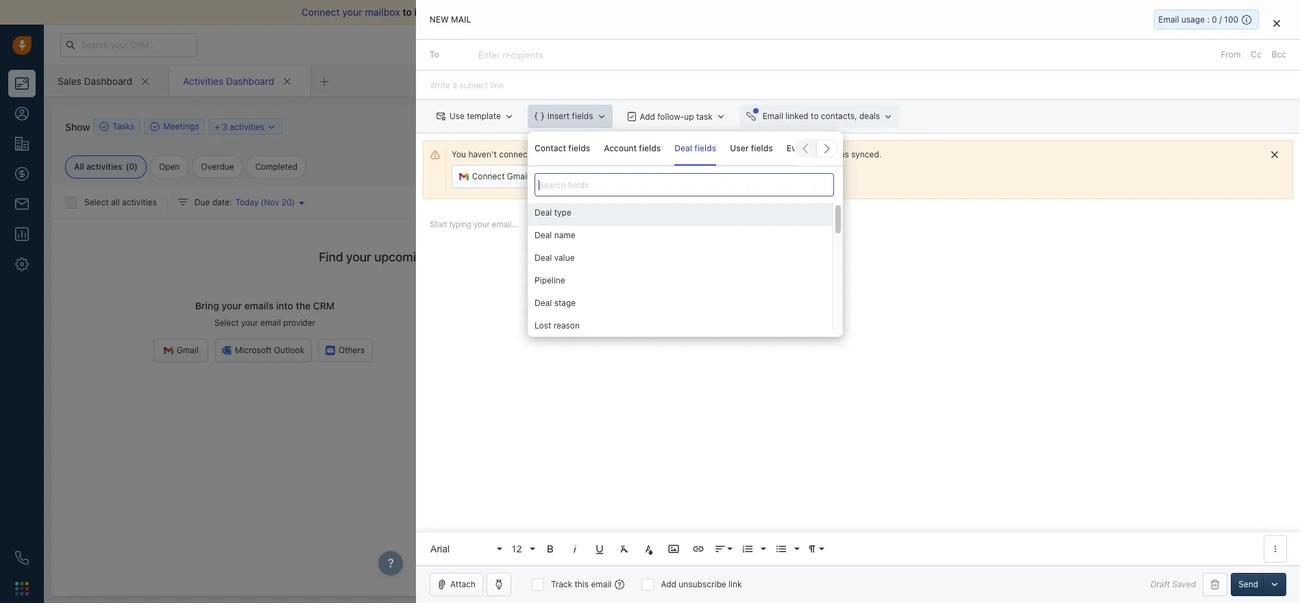 Task type: describe. For each thing, give the bounding box(es) containing it.
today
[[235, 197, 258, 208]]

add meeting
[[788, 121, 837, 132]]

select all activities
[[84, 197, 157, 208]]

microsoft outlook
[[235, 346, 304, 356]]

12
[[511, 544, 522, 555]]

connect for connect gmail
[[472, 171, 505, 182]]

pipeline
[[535, 276, 565, 286]]

track
[[551, 580, 572, 590]]

0 horizontal spatial (
[[126, 162, 129, 172]]

microsoft for others
[[235, 346, 272, 356]]

connected
[[499, 150, 540, 160]]

group containing deal type
[[528, 204, 833, 409]]

task inside add task button
[[714, 121, 730, 132]]

configure widgets
[[1074, 107, 1145, 117]]

deal type
[[535, 208, 571, 218]]

send
[[1239, 580, 1258, 590]]

date:
[[212, 197, 232, 208]]

explore plans
[[1041, 39, 1094, 49]]

task inside dialog
[[696, 111, 713, 122]]

account fields
[[604, 143, 661, 153]]

attach button
[[430, 574, 483, 597]]

microsoft for google calendar
[[1010, 194, 1046, 204]]

email inside button
[[640, 171, 661, 182]]

keep
[[755, 150, 773, 160]]

calendar
[[1135, 194, 1170, 204]]

connect your mailbox link
[[301, 6, 403, 18]]

tasks,
[[434, 250, 467, 265]]

track this email
[[551, 580, 612, 590]]

connect a different email button
[[542, 165, 668, 189]]

value
[[554, 253, 575, 263]]

cc
[[1251, 49, 1261, 60]]

any
[[1115, 585, 1129, 595]]

email for email usage : 0 / 100
[[1158, 14, 1179, 25]]

deal for deal name
[[535, 230, 552, 241]]

more misc image
[[1269, 543, 1282, 556]]

fields for account fields
[[639, 143, 661, 153]]

from
[[1221, 49, 1241, 60]]

connect a different email
[[563, 171, 661, 182]]

due date:
[[194, 197, 232, 208]]

your for bring your emails into the crm select your email provider
[[222, 300, 242, 312]]

template
[[467, 111, 501, 121]]

deliverability
[[453, 6, 511, 18]]

user
[[730, 143, 749, 153]]

dialog containing arial
[[416, 0, 1300, 604]]

due
[[194, 197, 210, 208]]

deal name
[[535, 230, 575, 241]]

improve
[[414, 6, 451, 18]]

+ 3 activities
[[215, 122, 264, 132]]

phone image
[[15, 552, 29, 565]]

tasks
[[113, 122, 134, 132]]

fields for deal fields
[[694, 143, 716, 153]]

crm.
[[661, 150, 682, 160]]

0 horizontal spatial zoom button
[[614, 339, 669, 363]]

into
[[276, 300, 293, 312]]

add for add task
[[696, 121, 711, 132]]

all
[[74, 162, 84, 172]]

activities for all
[[122, 197, 157, 208]]

configure widgets button
[[1054, 104, 1153, 121]]

add follow-up task
[[640, 111, 713, 122]]

emails
[[244, 300, 274, 312]]

) for all activities ( 0 )
[[134, 162, 138, 172]]

plans
[[1073, 39, 1094, 49]]

deal fields
[[675, 143, 716, 153]]

connect for connect a different email
[[563, 171, 596, 182]]

20
[[282, 197, 292, 208]]

microsoft outlook button
[[214, 339, 312, 363]]

+ 3 activities button
[[209, 119, 283, 135]]

0 vertical spatial zoom button
[[931, 191, 986, 207]]

dashboard for activities dashboard
[[226, 75, 274, 87]]

sales dashboard
[[58, 75, 132, 87]]

zoom for leftmost zoom button
[[637, 346, 659, 356]]

insert
[[548, 111, 570, 121]]

0 vertical spatial select
[[84, 197, 109, 208]]

0 for )
[[129, 162, 134, 172]]

fields for insert fields
[[572, 111, 593, 121]]

email right of
[[632, 6, 656, 18]]

up
[[684, 111, 694, 122]]

type
[[554, 208, 571, 218]]

email right this
[[591, 580, 612, 590]]

reason
[[554, 321, 580, 331]]

today ( nov 20 )
[[235, 197, 295, 208]]

event fields
[[787, 143, 833, 153]]

add unsubscribe link
[[661, 580, 742, 590]]

insert fields button
[[528, 105, 613, 128]]

draft
[[1150, 580, 1170, 590]]

use
[[450, 111, 465, 121]]

find your upcoming tasks, meetings and reminders here.
[[319, 250, 638, 265]]

Search your CRM... text field
[[60, 33, 197, 57]]

phone element
[[8, 545, 36, 572]]

contact fields link
[[535, 131, 590, 166]]

contacts,
[[821, 111, 857, 121]]

microsoft teams button for leftmost zoom button
[[675, 339, 767, 363]]

synced.
[[851, 150, 882, 160]]

office
[[1202, 194, 1225, 204]]

1 horizontal spatial the
[[646, 150, 659, 160]]

0 vertical spatial and
[[514, 6, 531, 18]]

activities for 3
[[230, 122, 264, 132]]

explore plans link
[[1034, 36, 1102, 53]]

view activity goals link
[[815, 165, 902, 177]]

goals
[[881, 165, 902, 176]]

user fields link
[[730, 131, 773, 166]]

deal for deal type
[[535, 208, 552, 218]]

activity
[[850, 165, 879, 176]]

contact
[[535, 143, 566, 153]]

follow-
[[658, 111, 684, 122]]

my calendar
[[934, 140, 990, 152]]

new
[[430, 14, 449, 25]]

) for today ( nov 20 )
[[292, 197, 295, 208]]

your for connect your mailbox to improve deliverability and enable 2-way sync of email conversations.
[[342, 6, 362, 18]]

email linked to contacts, deals
[[763, 111, 880, 121]]

email linked to contacts, deals button
[[739, 105, 900, 128]]

add task
[[696, 121, 730, 132]]

usage
[[1182, 14, 1205, 25]]



Task type: locate. For each thing, give the bounding box(es) containing it.
open
[[159, 162, 180, 172]]

connect left 'mailbox'
[[301, 6, 340, 18]]

add right up
[[696, 121, 711, 132]]

deal left type
[[535, 208, 552, 218]]

email left usage
[[1158, 14, 1179, 25]]

1 horizontal spatial microsoft teams button
[[989, 191, 1081, 207]]

user fields
[[730, 143, 773, 153]]

365
[[1227, 194, 1243, 204]]

sync
[[596, 6, 618, 18]]

others button
[[318, 339, 373, 363]]

email usage : 0 / 100
[[1158, 14, 1238, 25]]

to inside button
[[811, 111, 819, 121]]

fields right contact
[[568, 143, 590, 153]]

1 vertical spatial zoom button
[[614, 339, 669, 363]]

0 inside dialog
[[1212, 14, 1217, 25]]

email down emails
[[260, 318, 281, 328]]

your
[[342, 6, 362, 18], [776, 150, 793, 160], [346, 250, 371, 265], [222, 300, 242, 312], [241, 318, 258, 328]]

account
[[604, 143, 637, 153]]

0 vertical spatial 0
[[1212, 14, 1217, 25]]

1 horizontal spatial 0
[[1212, 14, 1217, 25]]

google calendar
[[1105, 194, 1170, 204]]

add for add unsubscribe link
[[661, 580, 676, 590]]

dashboard up + 3 activities "link"
[[226, 75, 274, 87]]

0 horizontal spatial task
[[696, 111, 713, 122]]

your left 'mailbox'
[[342, 6, 362, 18]]

all
[[111, 197, 120, 208]]

email down you haven't connected klobrad84@gmail.com to the crm. connect it now to keep your conversations synced.
[[640, 171, 661, 182]]

fields
[[572, 111, 593, 121], [568, 143, 590, 153], [639, 143, 661, 153], [694, 143, 716, 153], [751, 143, 773, 153], [811, 143, 833, 153]]

Search fields search field
[[535, 173, 834, 197]]

email inside button
[[763, 111, 783, 121]]

12 button
[[507, 536, 537, 563]]

select left all
[[84, 197, 109, 208]]

1 vertical spatial select
[[214, 318, 239, 328]]

activities
[[183, 75, 223, 87]]

add left unsubscribe
[[661, 580, 676, 590]]

1 vertical spatial microsoft teams
[[695, 346, 760, 356]]

you don't have any links.
[[1055, 585, 1151, 595]]

1 horizontal spatial zoom
[[954, 194, 976, 204]]

the inside bring your emails into the crm select your email provider
[[296, 300, 311, 312]]

overdue
[[201, 162, 234, 172]]

have
[[1094, 585, 1113, 595]]

add for add meeting
[[788, 121, 803, 132]]

2 horizontal spatial microsoft
[[1010, 194, 1046, 204]]

down image
[[267, 122, 276, 132]]

don't
[[1072, 585, 1092, 595]]

add up event
[[788, 121, 803, 132]]

upcoming
[[374, 250, 430, 265]]

deal for deal value
[[535, 253, 552, 263]]

1 horizontal spatial )
[[292, 197, 295, 208]]

connect left a
[[563, 171, 596, 182]]

enable
[[533, 6, 563, 18]]

connect for connect your mailbox to improve deliverability and enable 2-way sync of email conversations.
[[301, 6, 340, 18]]

0 horizontal spatial microsoft teams button
[[675, 339, 767, 363]]

( right today
[[261, 197, 264, 208]]

mailbox
[[365, 6, 400, 18]]

widgets
[[1115, 107, 1145, 117]]

view activity goals
[[828, 165, 902, 176]]

nov
[[264, 197, 279, 208]]

your right find on the left of page
[[346, 250, 371, 265]]

1 vertical spatial microsoft teams button
[[675, 339, 767, 363]]

fields right the account
[[639, 143, 661, 153]]

fields left it
[[694, 143, 716, 153]]

new mail
[[430, 14, 471, 25]]

1 horizontal spatial teams
[[1049, 194, 1074, 204]]

1 vertical spatial gmail
[[177, 346, 199, 356]]

1 horizontal spatial email
[[1158, 14, 1179, 25]]

email left linked
[[763, 111, 783, 121]]

group
[[528, 204, 833, 409]]

microsoft teams
[[1010, 194, 1074, 204], [695, 346, 760, 356]]

0 horizontal spatial dashboard
[[84, 75, 132, 87]]

meeting
[[805, 121, 837, 132]]

1 vertical spatial zoom
[[637, 346, 659, 356]]

0 horizontal spatial microsoft teams
[[695, 346, 760, 356]]

the left crm.
[[646, 150, 659, 160]]

task right up
[[696, 111, 713, 122]]

0 vertical spatial microsoft teams button
[[989, 191, 1081, 207]]

lost
[[535, 321, 551, 331]]

you for you haven't connected klobrad84@gmail.com to the crm. connect it now to keep your conversations synced.
[[452, 150, 466, 160]]

0 horizontal spatial gmail
[[177, 346, 199, 356]]

fields down meeting
[[811, 143, 833, 153]]

gmail
[[507, 171, 529, 182], [177, 346, 199, 356]]

1 horizontal spatial microsoft teams
[[1010, 194, 1074, 204]]

reminders
[[550, 250, 607, 265]]

microsoft inside button
[[235, 346, 272, 356]]

)
[[134, 162, 138, 172], [292, 197, 295, 208]]

application
[[416, 206, 1300, 566]]

you for you don't have any links.
[[1055, 585, 1070, 595]]

sales
[[58, 75, 81, 87]]

0 for /
[[1212, 14, 1217, 25]]

1 vertical spatial and
[[525, 250, 547, 265]]

saved
[[1172, 580, 1196, 590]]

0 vertical spatial gmail
[[507, 171, 529, 182]]

Write a subject line text field
[[416, 71, 1300, 99]]

zoom for top zoom button
[[954, 194, 976, 204]]

0 vertical spatial zoom
[[954, 194, 976, 204]]

freshworks switcher image
[[15, 582, 29, 596]]

deal
[[675, 143, 692, 153], [535, 208, 552, 218], [535, 230, 552, 241], [535, 253, 552, 263], [535, 298, 552, 309]]

+ 3 activities link
[[215, 120, 276, 133]]

event
[[787, 143, 809, 153]]

unsubscribe
[[679, 580, 726, 590]]

100
[[1224, 14, 1238, 25]]

you
[[452, 150, 466, 160], [1055, 585, 1070, 595]]

email inside bring your emails into the crm select your email provider
[[260, 318, 281, 328]]

deals
[[860, 111, 880, 121]]

2 dashboard from the left
[[226, 75, 274, 87]]

your right keep
[[776, 150, 793, 160]]

1 dashboard from the left
[[84, 75, 132, 87]]

gmail down bring at left
[[177, 346, 199, 356]]

2 vertical spatial activities
[[122, 197, 157, 208]]

connect inside button
[[563, 171, 596, 182]]

connect your mailbox to improve deliverability and enable 2-way sync of email conversations.
[[301, 6, 725, 18]]

1 horizontal spatial you
[[1055, 585, 1070, 595]]

links.
[[1131, 585, 1151, 595]]

1 vertical spatial the
[[296, 300, 311, 312]]

your down emails
[[241, 318, 258, 328]]

view
[[828, 165, 847, 176]]

application containing arial
[[416, 206, 1300, 566]]

0 vertical spatial teams
[[1049, 194, 1074, 204]]

0 horizontal spatial the
[[296, 300, 311, 312]]

a
[[598, 171, 603, 182]]

1 vertical spatial teams
[[735, 346, 760, 356]]

0 horizontal spatial microsoft
[[235, 346, 272, 356]]

deal fields link
[[675, 131, 716, 166]]

1 vertical spatial )
[[292, 197, 295, 208]]

0 vertical spatial the
[[646, 150, 659, 160]]

task up it
[[714, 121, 730, 132]]

haven't
[[468, 150, 497, 160]]

deal for deal fields
[[675, 143, 692, 153]]

lost reason
[[535, 321, 580, 331]]

meetings
[[163, 122, 199, 132]]

deal down add task button
[[675, 143, 692, 153]]

you left the don't
[[1055, 585, 1070, 595]]

1 horizontal spatial select
[[214, 318, 239, 328]]

outlook
[[274, 346, 304, 356]]

event fields link
[[787, 131, 833, 166]]

0 horizontal spatial 0
[[129, 162, 134, 172]]

explore
[[1041, 39, 1071, 49]]

) left open
[[134, 162, 138, 172]]

fields inside dropdown button
[[572, 111, 593, 121]]

0 right :
[[1212, 14, 1217, 25]]

fields right insert
[[572, 111, 593, 121]]

0 vertical spatial )
[[134, 162, 138, 172]]

add left follow-
[[640, 111, 655, 122]]

it
[[719, 150, 724, 160]]

teams
[[1049, 194, 1074, 204], [735, 346, 760, 356]]

email for email linked to contacts, deals
[[763, 111, 783, 121]]

0 vertical spatial you
[[452, 150, 466, 160]]

google calendar button
[[1085, 191, 1178, 207]]

dashboard right sales
[[84, 75, 132, 87]]

activities dashboard
[[183, 75, 274, 87]]

gmail button
[[154, 339, 209, 363]]

connect down haven't
[[472, 171, 505, 182]]

deal left name at the left top
[[535, 230, 552, 241]]

my
[[934, 140, 948, 152]]

linked
[[786, 111, 809, 121]]

and up pipeline
[[525, 250, 547, 265]]

select down bring at left
[[214, 318, 239, 328]]

you left haven't
[[452, 150, 466, 160]]

0 vertical spatial email
[[1158, 14, 1179, 25]]

deal left stage
[[535, 298, 552, 309]]

you inside dialog
[[452, 150, 466, 160]]

1 horizontal spatial (
[[261, 197, 264, 208]]

:
[[1207, 14, 1210, 25]]

0 vertical spatial microsoft teams
[[1010, 194, 1074, 204]]

select inside bring your emails into the crm select your email provider
[[214, 318, 239, 328]]

dashboard for sales dashboard
[[84, 75, 132, 87]]

arial button
[[426, 536, 504, 563]]

0 vertical spatial activities
[[230, 122, 264, 132]]

configure
[[1074, 107, 1112, 117]]

your for find your upcoming tasks, meetings and reminders here.
[[346, 250, 371, 265]]

0 horizontal spatial you
[[452, 150, 466, 160]]

contact fields
[[535, 143, 590, 153]]

0 horizontal spatial teams
[[735, 346, 760, 356]]

bring your emails into the crm select your email provider
[[195, 300, 335, 328]]

1 horizontal spatial microsoft
[[695, 346, 732, 356]]

gmail down connected
[[507, 171, 529, 182]]

bring
[[195, 300, 219, 312]]

1 vertical spatial (
[[261, 197, 264, 208]]

fields for contact fields
[[568, 143, 590, 153]]

) right nov
[[292, 197, 295, 208]]

deal left value
[[535, 253, 552, 263]]

the up provider
[[296, 300, 311, 312]]

add inside button
[[788, 121, 803, 132]]

0 horizontal spatial email
[[763, 111, 783, 121]]

1 horizontal spatial dashboard
[[226, 75, 274, 87]]

0 horizontal spatial zoom
[[637, 346, 659, 356]]

1 horizontal spatial zoom button
[[931, 191, 986, 207]]

0 horizontal spatial )
[[134, 162, 138, 172]]

0 up select all activities
[[129, 162, 134, 172]]

this
[[575, 580, 589, 590]]

1 horizontal spatial gmail
[[507, 171, 529, 182]]

fields right user
[[751, 143, 773, 153]]

email
[[1158, 14, 1179, 25], [763, 111, 783, 121]]

1 vertical spatial email
[[763, 111, 783, 121]]

0 horizontal spatial select
[[84, 197, 109, 208]]

calendar
[[950, 140, 990, 152]]

your right bring at left
[[222, 300, 242, 312]]

add for add follow-up task
[[640, 111, 655, 122]]

find
[[319, 250, 343, 265]]

1 vertical spatial 0
[[129, 162, 134, 172]]

add inside button
[[696, 121, 711, 132]]

office 365 button
[[1181, 191, 1251, 207]]

connect left it
[[684, 150, 717, 160]]

( up select all activities
[[126, 162, 129, 172]]

connect inside connect gmail button
[[472, 171, 505, 182]]

activities inside "link"
[[230, 122, 264, 132]]

0 vertical spatial (
[[126, 162, 129, 172]]

and left enable
[[514, 6, 531, 18]]

microsoft teams button for top zoom button
[[989, 191, 1081, 207]]

1 vertical spatial activities
[[86, 162, 122, 172]]

1 horizontal spatial task
[[714, 121, 730, 132]]

fields for event fields
[[811, 143, 833, 153]]

fields for user fields
[[751, 143, 773, 153]]

attach
[[450, 580, 476, 590]]

bcc
[[1272, 49, 1286, 60]]

deal for deal stage
[[535, 298, 552, 309]]

1 vertical spatial you
[[1055, 585, 1070, 595]]

use template
[[450, 111, 501, 121]]

activities
[[230, 122, 264, 132], [86, 162, 122, 172], [122, 197, 157, 208]]

dialog
[[416, 0, 1300, 604]]

close image
[[1273, 19, 1280, 27]]

Enter recipients text field
[[478, 44, 546, 66]]

all activities ( 0 )
[[74, 162, 138, 172]]

microsoft
[[1010, 194, 1046, 204], [235, 346, 272, 356], [695, 346, 732, 356]]



Task type: vqa. For each thing, say whether or not it's contained in the screenshot.
the fields associated with User fields
yes



